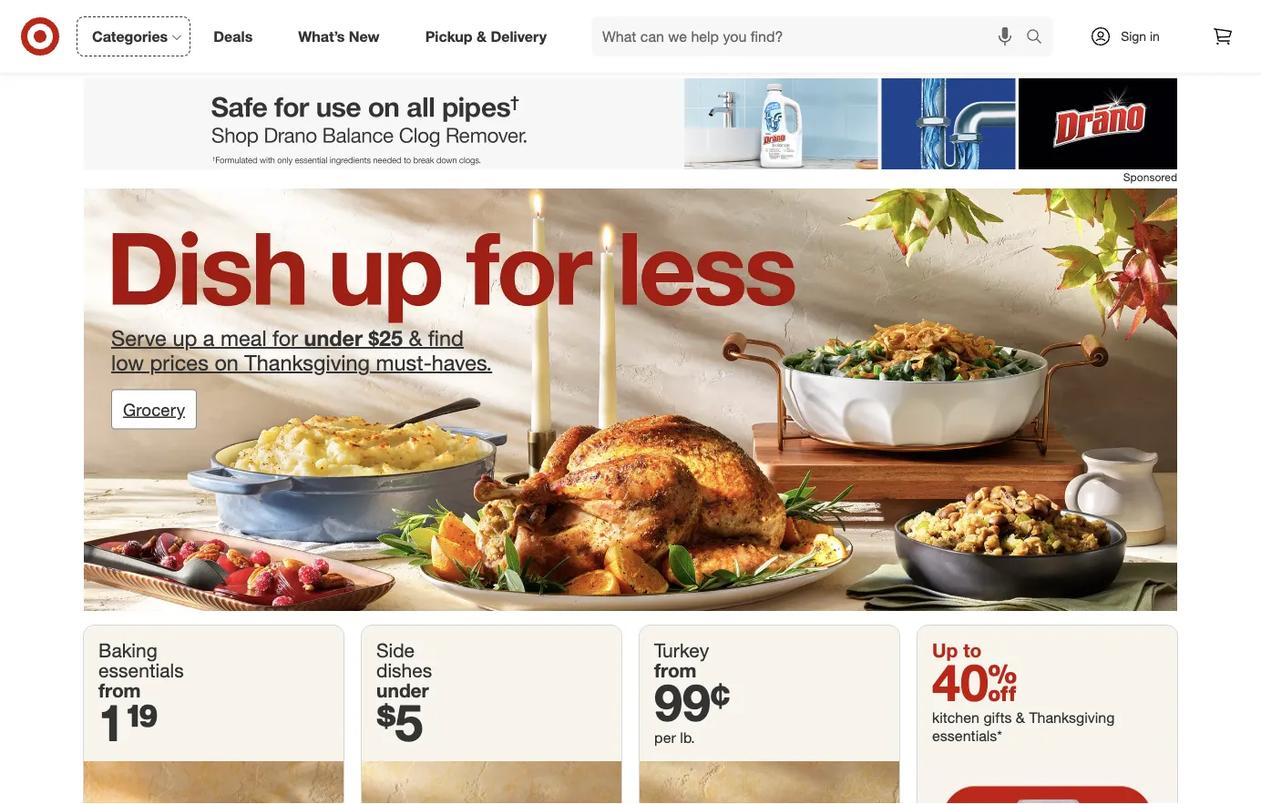 Task type: vqa. For each thing, say whether or not it's contained in the screenshot.
Serve up a meal for under $25 on the left top
yes



Task type: locate. For each thing, give the bounding box(es) containing it.
thanksgiving right gifts
[[1029, 709, 1115, 727]]

kitchen
[[932, 709, 979, 727]]

& right pickup
[[477, 27, 487, 45]]

thanksgiving inside & find low prices on thanksgiving must-haves.
[[245, 350, 370, 376]]

prices
[[150, 350, 209, 376]]

thanksgiving right on
[[245, 350, 370, 376]]

categories link
[[77, 16, 191, 56]]

new
[[349, 27, 380, 45]]

what's new
[[298, 27, 380, 45]]

search button
[[1018, 16, 1062, 60]]

meal
[[220, 325, 267, 351]]

kitchen gifts & thanksgiving essentials*
[[932, 709, 1115, 745]]

dish up for less image
[[84, 189, 1177, 612]]

1 horizontal spatial thanksgiving
[[1029, 709, 1115, 727]]

What can we help you find? suggestions appear below search field
[[591, 16, 1031, 56]]

baking
[[98, 639, 157, 662]]

0 horizontal spatial thanksgiving
[[245, 350, 370, 376]]

from inside turkey from
[[654, 659, 697, 682]]

1 horizontal spatial under
[[376, 679, 429, 702]]

0 vertical spatial &
[[477, 27, 487, 45]]

& inside & find low prices on thanksgiving must-haves.
[[409, 325, 422, 351]]

0 vertical spatial thanksgiving
[[245, 350, 370, 376]]

$25
[[369, 325, 403, 351]]

per lb.
[[654, 729, 695, 747]]

99¢
[[654, 672, 730, 734]]

delivery
[[491, 27, 547, 45]]

under right for
[[304, 325, 363, 351]]

low
[[111, 350, 144, 376]]

1 vertical spatial under
[[376, 679, 429, 702]]

grocery
[[123, 399, 185, 420]]

from
[[654, 659, 697, 682], [98, 679, 141, 702]]

1 vertical spatial &
[[409, 325, 422, 351]]

2 horizontal spatial &
[[1016, 709, 1025, 727]]

0 horizontal spatial under
[[304, 325, 363, 351]]

under
[[304, 325, 363, 351], [376, 679, 429, 702]]

on
[[214, 350, 239, 376]]

must-
[[376, 350, 432, 376]]

in
[[1150, 28, 1160, 44]]

1 vertical spatial thanksgiving
[[1029, 709, 1115, 727]]

& right $25
[[409, 325, 422, 351]]

lb.
[[680, 729, 695, 747]]

a
[[203, 325, 215, 351]]

1 19
[[98, 692, 158, 754]]

advertisement region
[[84, 78, 1177, 169]]

serve
[[111, 325, 167, 351]]

what's new link
[[283, 16, 402, 56]]

1 horizontal spatial from
[[654, 659, 697, 682]]

up
[[173, 325, 197, 351]]

1 horizontal spatial &
[[477, 27, 487, 45]]

2 vertical spatial &
[[1016, 709, 1025, 727]]

pickup & delivery link
[[410, 16, 570, 56]]

&
[[477, 27, 487, 45], [409, 325, 422, 351], [1016, 709, 1025, 727]]

pickup & delivery
[[425, 27, 547, 45]]

dishes
[[376, 659, 432, 682]]

$5
[[376, 692, 423, 754]]

baking essentials from
[[98, 639, 184, 702]]

& inside kitchen gifts & thanksgiving essentials*
[[1016, 709, 1025, 727]]

0 horizontal spatial from
[[98, 679, 141, 702]]

up
[[932, 639, 958, 662]]

categories
[[92, 27, 168, 45]]

40
[[932, 651, 1017, 713]]

& right gifts
[[1016, 709, 1025, 727]]

thanksgiving
[[245, 350, 370, 376], [1029, 709, 1115, 727]]

under down side
[[376, 679, 429, 702]]

0 horizontal spatial &
[[409, 325, 422, 351]]



Task type: describe. For each thing, give the bounding box(es) containing it.
1
[[98, 692, 125, 754]]

for
[[273, 325, 298, 351]]

from inside baking essentials from
[[98, 679, 141, 702]]

gifts
[[984, 709, 1012, 727]]

sponsored
[[1123, 170, 1177, 184]]

deals
[[213, 27, 253, 45]]

deals link
[[198, 16, 275, 56]]

up to
[[932, 639, 982, 662]]

turkey
[[654, 639, 709, 662]]

0 vertical spatial under
[[304, 325, 363, 351]]

haves.
[[432, 350, 492, 376]]

side
[[376, 639, 415, 662]]

19
[[125, 692, 158, 754]]

thanksgiving inside kitchen gifts & thanksgiving essentials*
[[1029, 709, 1115, 727]]

under inside side dishes under
[[376, 679, 429, 702]]

to
[[963, 639, 982, 662]]

& inside 'link'
[[477, 27, 487, 45]]

search
[[1018, 29, 1062, 47]]

sign in
[[1121, 28, 1160, 44]]

side dishes under
[[376, 639, 432, 702]]

serve up a meal for under $25
[[111, 325, 403, 351]]

grocery button
[[111, 390, 197, 430]]

essentials*
[[932, 727, 1002, 745]]

pickup
[[425, 27, 472, 45]]

& find low prices on thanksgiving must-haves.
[[111, 325, 492, 376]]

find
[[428, 325, 464, 351]]

per
[[654, 729, 676, 747]]

turkey from
[[654, 639, 709, 682]]

sign in link
[[1074, 16, 1188, 56]]

sign
[[1121, 28, 1146, 44]]

essentials
[[98, 659, 184, 682]]

what's
[[298, 27, 345, 45]]



